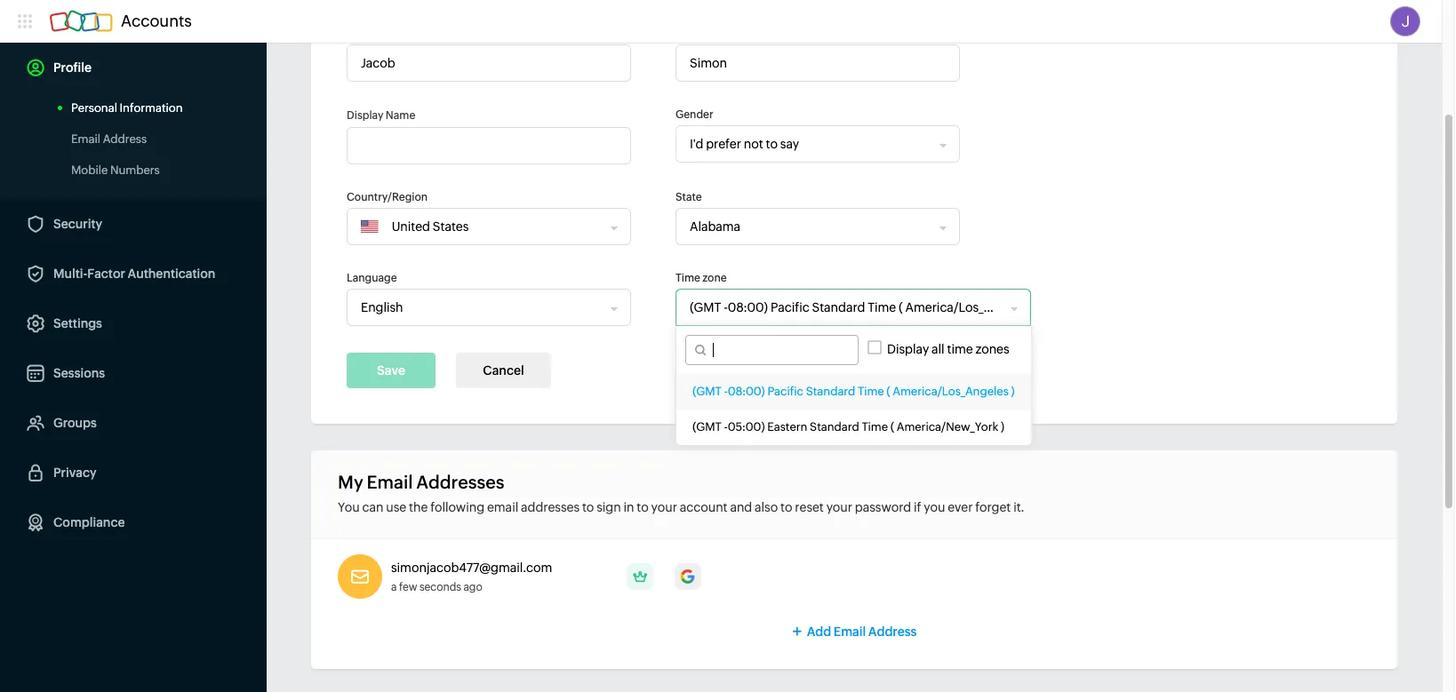 Task type: vqa. For each thing, say whether or not it's contained in the screenshot.
the M/d/yy
no



Task type: describe. For each thing, give the bounding box(es) containing it.
numbers
[[110, 164, 160, 177]]

a
[[391, 581, 397, 594]]

america/new_york
[[897, 421, 999, 434]]

email address
[[71, 132, 147, 146]]

account
[[680, 501, 728, 515]]

2 to from the left
[[637, 501, 649, 515]]

email for my
[[367, 472, 413, 493]]

1 vertical spatial address
[[869, 625, 917, 639]]

profile
[[53, 60, 92, 75]]

3 to from the left
[[781, 501, 793, 515]]

primary image
[[627, 564, 654, 590]]

it.
[[1014, 501, 1025, 515]]

Search... field
[[706, 336, 858, 365]]

name
[[386, 109, 415, 122]]

addresses
[[521, 501, 580, 515]]

) for (gmt -08:00) pacific standard time ( america/los_angeles )
[[1011, 385, 1015, 398]]

if
[[914, 501, 921, 515]]

standard for pacific
[[806, 385, 856, 398]]

display for display all time zones
[[887, 342, 929, 357]]

time for pacific
[[858, 385, 884, 398]]

08:00)
[[728, 385, 765, 398]]

1 to from the left
[[582, 501, 594, 515]]

time for eastern
[[862, 421, 888, 434]]

display name
[[347, 109, 415, 122]]

information
[[120, 101, 183, 115]]

- for 05:00)
[[724, 421, 728, 434]]

factor
[[87, 267, 125, 281]]

you
[[338, 501, 360, 515]]

email
[[487, 501, 518, 515]]

(gmt for (gmt -05:00) eastern standard time ( america/new_york )
[[693, 421, 722, 434]]

(gmt -05:00) eastern standard time ( america/new_york )
[[693, 421, 1005, 434]]

mobile
[[71, 164, 108, 177]]

compliance
[[53, 516, 125, 530]]

my email addresses you can use the following email addresses to sign in to your account and also to reset your password if you ever forget it.
[[338, 472, 1025, 515]]

( for america/los_angeles
[[887, 385, 891, 398]]

simonjacob477@gmail.com
[[391, 561, 552, 575]]

sessions
[[53, 366, 105, 381]]

multi-factor authentication
[[53, 267, 215, 281]]

reset
[[795, 501, 824, 515]]

language
[[347, 272, 397, 285]]

in
[[624, 501, 634, 515]]

multi-
[[53, 267, 87, 281]]

settings
[[53, 317, 102, 331]]

add
[[807, 625, 831, 639]]

all
[[932, 342, 945, 357]]

(gmt -08:00) pacific standard time ( america/los_angeles )
[[693, 385, 1015, 398]]

2 your from the left
[[827, 501, 853, 515]]

personal information
[[71, 101, 183, 115]]

save
[[377, 364, 405, 378]]

password
[[855, 501, 911, 515]]

ago
[[464, 581, 483, 594]]

sign
[[597, 501, 621, 515]]

0 vertical spatial email
[[71, 132, 100, 146]]



Task type: locate. For each thing, give the bounding box(es) containing it.
personal
[[71, 101, 117, 115]]

state
[[676, 191, 702, 204]]

- up 05:00)
[[724, 385, 728, 398]]

)
[[1011, 385, 1015, 398], [1001, 421, 1005, 434]]

standard for eastern
[[810, 421, 860, 434]]

email for add
[[834, 625, 866, 639]]

(gmt for (gmt -08:00) pacific standard time ( america/los_angeles )
[[693, 385, 722, 398]]

addresses
[[416, 472, 504, 493]]

standard down (gmt -08:00) pacific standard time ( america/los_angeles )
[[810, 421, 860, 434]]

email up use
[[367, 472, 413, 493]]

1 vertical spatial display
[[887, 342, 929, 357]]

2 horizontal spatial email
[[834, 625, 866, 639]]

1 horizontal spatial address
[[869, 625, 917, 639]]

0 vertical spatial standard
[[806, 385, 856, 398]]

) right america/new_york on the right
[[1001, 421, 1005, 434]]

display
[[347, 109, 384, 122], [887, 342, 929, 357]]

save button
[[347, 353, 436, 389]]

05:00)
[[728, 421, 765, 434]]

time up the (gmt -05:00) eastern standard time ( america/new_york )
[[858, 385, 884, 398]]

0 vertical spatial )
[[1011, 385, 1015, 398]]

1 vertical spatial (
[[891, 421, 894, 434]]

2 vertical spatial email
[[834, 625, 866, 639]]

0 vertical spatial (gmt
[[693, 385, 722, 398]]

0 vertical spatial address
[[103, 132, 147, 146]]

time
[[676, 272, 701, 285], [858, 385, 884, 398], [862, 421, 888, 434]]

0 horizontal spatial your
[[651, 501, 677, 515]]

2 vertical spatial time
[[862, 421, 888, 434]]

and
[[730, 501, 752, 515]]

2 (gmt from the top
[[693, 421, 722, 434]]

1 horizontal spatial to
[[637, 501, 649, 515]]

seconds
[[420, 581, 461, 594]]

address
[[103, 132, 147, 146], [869, 625, 917, 639]]

gender
[[676, 108, 714, 121]]

1 vertical spatial )
[[1001, 421, 1005, 434]]

email right add
[[834, 625, 866, 639]]

0 vertical spatial display
[[347, 109, 384, 122]]

display left the name
[[347, 109, 384, 122]]

2 - from the top
[[724, 421, 728, 434]]

to left sign
[[582, 501, 594, 515]]

ever
[[948, 501, 973, 515]]

1 - from the top
[[724, 385, 728, 398]]

few
[[399, 581, 417, 594]]

time zone
[[676, 272, 727, 285]]

1 horizontal spatial display
[[887, 342, 929, 357]]

) for (gmt -05:00) eastern standard time ( america/new_york )
[[1001, 421, 1005, 434]]

standard up the (gmt -05:00) eastern standard time ( america/new_york )
[[806, 385, 856, 398]]

0 horizontal spatial )
[[1001, 421, 1005, 434]]

1 vertical spatial (gmt
[[693, 421, 722, 434]]

forget
[[976, 501, 1011, 515]]

) right america/los_angeles
[[1011, 385, 1015, 398]]

also
[[755, 501, 778, 515]]

None text field
[[347, 44, 631, 82], [676, 44, 960, 82], [347, 44, 631, 82], [676, 44, 960, 82]]

address right add
[[869, 625, 917, 639]]

can
[[362, 501, 384, 515]]

groups
[[53, 416, 97, 430]]

to right also at the bottom right
[[781, 501, 793, 515]]

simonjacob477@gmail.com a few seconds ago
[[391, 561, 552, 594]]

zones
[[976, 342, 1010, 357]]

authentication
[[128, 267, 215, 281]]

eastern
[[767, 421, 808, 434]]

standard
[[806, 385, 856, 398], [810, 421, 860, 434]]

security
[[53, 217, 102, 231]]

0 vertical spatial time
[[676, 272, 701, 285]]

time left zone
[[676, 272, 701, 285]]

(gmt
[[693, 385, 722, 398], [693, 421, 722, 434]]

0 horizontal spatial email
[[71, 132, 100, 146]]

your
[[651, 501, 677, 515], [827, 501, 853, 515]]

email inside my email addresses you can use the following email addresses to sign in to your account and also to reset your password if you ever forget it.
[[367, 472, 413, 493]]

display left all
[[887, 342, 929, 357]]

email
[[71, 132, 100, 146], [367, 472, 413, 493], [834, 625, 866, 639]]

display for display name
[[347, 109, 384, 122]]

1 vertical spatial email
[[367, 472, 413, 493]]

display all time zones
[[887, 342, 1010, 357]]

cancel
[[483, 364, 524, 378]]

to right in
[[637, 501, 649, 515]]

time down (gmt -08:00) pacific standard time ( america/los_angeles )
[[862, 421, 888, 434]]

( up the (gmt -05:00) eastern standard time ( america/new_york )
[[887, 385, 891, 398]]

( for america/new_york
[[891, 421, 894, 434]]

(gmt left 05:00)
[[693, 421, 722, 434]]

your right reset
[[827, 501, 853, 515]]

1 your from the left
[[651, 501, 677, 515]]

None text field
[[347, 127, 631, 164]]

to
[[582, 501, 594, 515], [637, 501, 649, 515], [781, 501, 793, 515]]

privacy
[[53, 466, 96, 480]]

add email address
[[807, 625, 917, 639]]

cancel button
[[456, 353, 551, 389]]

your right in
[[651, 501, 677, 515]]

accounts
[[121, 12, 192, 30]]

0 horizontal spatial address
[[103, 132, 147, 146]]

use
[[386, 501, 406, 515]]

email up mobile
[[71, 132, 100, 146]]

1 (gmt from the top
[[693, 385, 722, 398]]

None field
[[677, 126, 941, 162], [378, 209, 605, 245], [677, 209, 941, 245], [348, 290, 612, 325], [677, 290, 1012, 325], [677, 126, 941, 162], [378, 209, 605, 245], [677, 209, 941, 245], [348, 290, 612, 325], [677, 290, 1012, 325]]

1 vertical spatial standard
[[810, 421, 860, 434]]

1 horizontal spatial email
[[367, 472, 413, 493]]

country/region
[[347, 191, 428, 204]]

1 horizontal spatial your
[[827, 501, 853, 515]]

the
[[409, 501, 428, 515]]

2 horizontal spatial to
[[781, 501, 793, 515]]

pacific
[[768, 385, 804, 398]]

my
[[338, 472, 363, 493]]

america/los_angeles
[[893, 385, 1009, 398]]

1 vertical spatial -
[[724, 421, 728, 434]]

mobile numbers
[[71, 164, 160, 177]]

you
[[924, 501, 945, 515]]

zone
[[703, 272, 727, 285]]

(gmt left 08:00)
[[693, 385, 722, 398]]

0 vertical spatial (
[[887, 385, 891, 398]]

address down the personal information in the left top of the page
[[103, 132, 147, 146]]

1 horizontal spatial )
[[1011, 385, 1015, 398]]

0 horizontal spatial to
[[582, 501, 594, 515]]

following
[[430, 501, 485, 515]]

( down (gmt -08:00) pacific standard time ( america/los_angeles )
[[891, 421, 894, 434]]

(
[[887, 385, 891, 398], [891, 421, 894, 434]]

-
[[724, 385, 728, 398], [724, 421, 728, 434]]

0 horizontal spatial display
[[347, 109, 384, 122]]

- for 08:00)
[[724, 385, 728, 398]]

- down 08:00)
[[724, 421, 728, 434]]

0 vertical spatial -
[[724, 385, 728, 398]]

1 vertical spatial time
[[858, 385, 884, 398]]

time
[[947, 342, 973, 357]]



